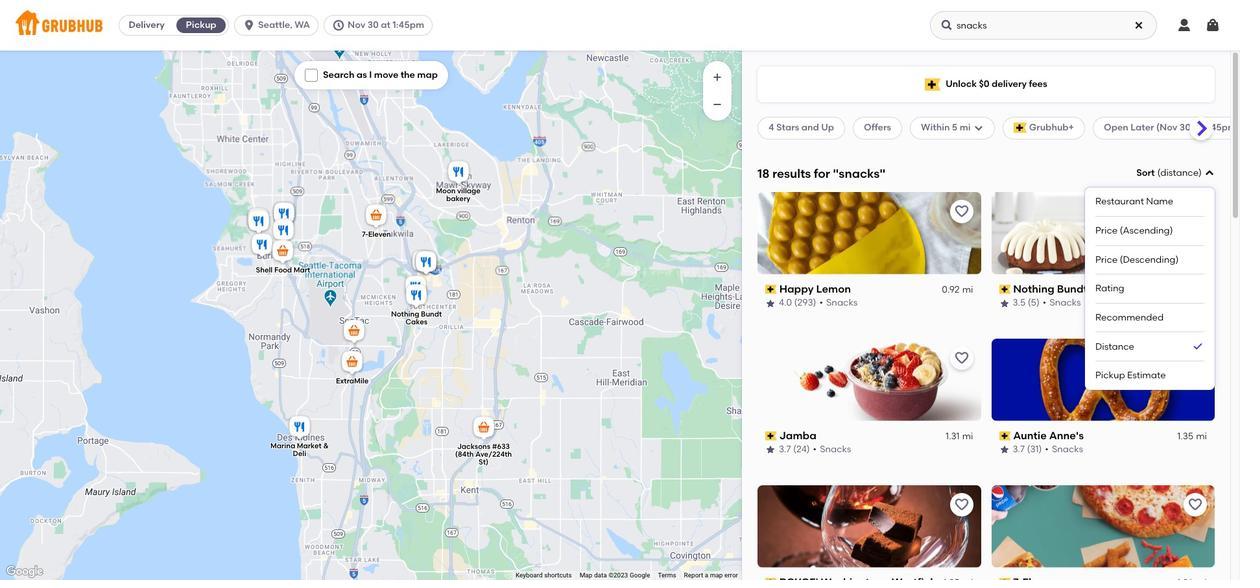 Task type: describe. For each thing, give the bounding box(es) containing it.
terms link
[[658, 572, 677, 579]]

(
[[1158, 167, 1161, 179]]

deli
[[293, 450, 307, 458]]

rating
[[1096, 283, 1125, 294]]

shell food mart
[[256, 266, 310, 274]]

0 horizontal spatial svg image
[[941, 19, 954, 32]]

up
[[822, 122, 835, 133]]

google image
[[3, 563, 46, 580]]

1 vertical spatial at
[[1194, 122, 1203, 133]]

save this restaurant image for auntie anne's logo
[[1188, 350, 1204, 366]]

jacksons #633 (84th ave/224th st)
[[456, 442, 512, 466]]

within
[[922, 122, 951, 133]]

1 horizontal spatial svg image
[[1134, 20, 1145, 31]]

"snacks"
[[834, 166, 886, 181]]

map region
[[0, 0, 763, 580]]

1.31
[[946, 431, 960, 442]]

price (ascending)
[[1096, 225, 1174, 236]]

save this restaurant button for 3.5 (5)
[[1184, 200, 1208, 223]]

results
[[773, 166, 812, 181]]

village
[[458, 187, 481, 195]]

shortcuts
[[545, 572, 572, 579]]

0.92 mi
[[943, 284, 974, 295]]

(84th
[[456, 450, 474, 459]]

tacos el hass image
[[246, 208, 272, 237]]

none field containing sort
[[1086, 167, 1216, 390]]

open later (nov 30 at 1:45pm)
[[1105, 122, 1241, 133]]

sort
[[1137, 167, 1156, 179]]

1.35 mi
[[1178, 431, 1208, 442]]

1.35
[[1178, 431, 1194, 442]]

keyboard shortcuts button
[[516, 571, 572, 580]]

mi for auntie anne's
[[1197, 431, 1208, 442]]

nothing inside nothing bundt cakes
[[391, 310, 420, 319]]

star icon image for happy lemon
[[766, 298, 776, 309]]

main navigation navigation
[[0, 0, 1241, 51]]

save this restaurant button for 4.0 (293)
[[950, 200, 974, 223]]

shell
[[256, 266, 273, 274]]

jacksons
[[458, 442, 491, 451]]

check icon image
[[1192, 340, 1205, 353]]

save this restaurant image for royce' washington - westfield southcenter mall logo
[[954, 497, 970, 512]]

distance
[[1161, 167, 1199, 179]]

star icon image for auntie anne's
[[1000, 445, 1010, 455]]

estimate
[[1128, 370, 1167, 381]]

later
[[1131, 122, 1155, 133]]

Search for food, convenience, alcohol... search field
[[931, 11, 1158, 40]]

report a map error link
[[684, 572, 739, 579]]

extramile
[[336, 377, 369, 386]]

shell food mart image
[[270, 238, 296, 267]]

4
[[769, 122, 775, 133]]

jacksons #633 (84th ave/224th st) image
[[471, 415, 497, 443]]

pierro bakery image
[[271, 217, 297, 246]]

svg image inside seattle, wa button
[[243, 19, 256, 32]]

jamba logo image
[[758, 339, 982, 421]]

• for happy lemon
[[820, 297, 824, 309]]

dairy queen image
[[245, 206, 271, 235]]

3.7 (31)
[[1013, 444, 1043, 455]]

$0
[[980, 78, 990, 89]]

&
[[323, 442, 329, 450]]

subscription pass image for happy lemon
[[766, 285, 777, 294]]

sea tac marathon image
[[341, 318, 367, 347]]

move
[[374, 69, 399, 80]]

1.31 mi
[[946, 431, 974, 442]]

#633
[[492, 442, 510, 451]]

(293)
[[795, 297, 817, 309]]

ave/224th
[[476, 450, 512, 459]]

i
[[369, 69, 372, 80]]

1 horizontal spatial map
[[710, 572, 723, 579]]

(5)
[[1029, 297, 1040, 309]]

7-eleven logo image
[[992, 485, 1216, 568]]

royce' washington - westfield southcenter mall image
[[413, 249, 439, 278]]

• snacks for auntie anne's
[[1046, 444, 1084, 455]]

within 5 mi
[[922, 122, 971, 133]]

search as i move the map
[[323, 69, 438, 80]]

• snacks right (5)
[[1044, 297, 1082, 309]]

nothing bundt cakes link
[[1000, 282, 1208, 297]]

cakes inside nothing bundt cakes link
[[1091, 283, 1123, 295]]

4 stars and up
[[769, 122, 835, 133]]

subscription pass image for jamba
[[766, 432, 777, 441]]

subscription pass image for nothing bundt cakes
[[1000, 285, 1011, 294]]

price for price (ascending)
[[1096, 225, 1118, 236]]

search
[[323, 69, 355, 80]]

pickup estimate
[[1096, 370, 1167, 381]]

nov
[[348, 19, 366, 31]]

pickup for pickup estimate
[[1096, 370, 1126, 381]]

©2023
[[609, 572, 629, 579]]

and
[[802, 122, 820, 133]]

nothing bundt cakes inside "map" region
[[391, 310, 442, 326]]

1:45pm
[[393, 19, 425, 31]]

(ascending)
[[1121, 225, 1174, 236]]

svg image inside nov 30 at 1:45pm button
[[332, 19, 345, 32]]

auntie anne's image
[[413, 249, 439, 278]]

report a map error
[[684, 572, 739, 579]]

happy lemon
[[780, 283, 852, 295]]

4.0 (293)
[[779, 297, 817, 309]]

ronnie's market image
[[249, 232, 275, 260]]

5
[[953, 122, 958, 133]]

bundt inside nothing bundt cakes link
[[1058, 283, 1088, 295]]

fees
[[1030, 78, 1048, 89]]

nothing bundt cakes image
[[404, 282, 430, 311]]

save this restaurant image for nothing bundt cakes logo
[[1188, 204, 1204, 219]]

marina
[[271, 442, 295, 450]]

open
[[1105, 122, 1129, 133]]

at inside button
[[381, 19, 391, 31]]

3.7 for jamba
[[779, 444, 792, 455]]

0 vertical spatial map
[[418, 69, 438, 80]]

restaurant
[[1096, 196, 1145, 207]]

data
[[594, 572, 607, 579]]

mawadda cafe image
[[271, 201, 297, 229]]

distance option
[[1096, 332, 1205, 362]]

• snacks for happy lemon
[[820, 297, 858, 309]]

keyboard
[[516, 572, 543, 579]]

cakes inside nothing bundt cakes
[[406, 318, 428, 326]]

(nov
[[1157, 122, 1178, 133]]

marina market & deli
[[271, 442, 329, 458]]

star icon image left 3.5 in the right bottom of the page
[[1000, 298, 1010, 309]]

lemon
[[817, 283, 852, 295]]

delivery
[[992, 78, 1027, 89]]

jamba
[[780, 429, 817, 442]]

2 vertical spatial subscription pass image
[[766, 578, 777, 580]]

happy
[[780, 283, 814, 295]]

antojitos michalisco 1st ave image
[[271, 201, 297, 229]]



Task type: locate. For each thing, give the bounding box(es) containing it.
1 horizontal spatial at
[[1194, 122, 1203, 133]]

mi for jamba
[[963, 431, 974, 442]]

mi right 1.31
[[963, 431, 974, 442]]

0 horizontal spatial nothing
[[391, 310, 420, 319]]

mi right 0.92
[[963, 284, 974, 295]]

• right (31)
[[1046, 444, 1049, 455]]

terms
[[658, 572, 677, 579]]

1 vertical spatial cakes
[[406, 318, 428, 326]]

delivery button
[[119, 15, 174, 36]]

unlock $0 delivery fees
[[946, 78, 1048, 89]]

None field
[[1086, 167, 1216, 390]]

• snacks down anne's
[[1046, 444, 1084, 455]]

list box
[[1096, 188, 1205, 390]]

keyboard shortcuts
[[516, 572, 572, 579]]

grubhub plus flag logo image
[[926, 78, 941, 91], [1014, 123, 1027, 133]]

subscription pass image right 'error'
[[766, 578, 777, 580]]

grubhub plus flag logo image left grubhub+
[[1014, 123, 1027, 133]]

moon village bakery
[[436, 187, 481, 203]]

0 horizontal spatial at
[[381, 19, 391, 31]]

nov 30 at 1:45pm
[[348, 19, 425, 31]]

nothing bundt cakes
[[1014, 283, 1123, 295], [391, 310, 442, 326]]

3.5
[[1013, 297, 1026, 309]]

2 3.7 from the left
[[1013, 444, 1026, 455]]

eleven
[[368, 230, 391, 239]]

2 price from the top
[[1096, 254, 1118, 265]]

seattle, wa button
[[234, 15, 324, 36]]

subscription pass image left auntie
[[1000, 432, 1011, 441]]

stars
[[777, 122, 800, 133]]

happy lemon logo image
[[758, 192, 982, 274]]

mart
[[294, 266, 310, 274]]

30 right the (nov
[[1180, 122, 1192, 133]]

anne's
[[1050, 429, 1085, 442]]

star icon image left 4.0
[[766, 298, 776, 309]]

• snacks for jamba
[[814, 444, 852, 455]]

bundt
[[1058, 283, 1088, 295], [421, 310, 442, 319]]

subscription pass image inside nothing bundt cakes link
[[1000, 285, 1011, 294]]

1 horizontal spatial 3.7
[[1013, 444, 1026, 455]]

snacks right (24)
[[820, 444, 852, 455]]

restaurant name
[[1096, 196, 1174, 207]]

pickup inside field
[[1096, 370, 1126, 381]]

auntie anne's
[[1014, 429, 1085, 442]]

list box containing restaurant name
[[1096, 188, 1205, 390]]

1 vertical spatial subscription pass image
[[766, 432, 777, 441]]

1:45pm)
[[1206, 122, 1241, 133]]

0 horizontal spatial nothing bundt cakes
[[391, 310, 442, 326]]

• for jamba
[[814, 444, 817, 455]]

• snacks down lemon
[[820, 297, 858, 309]]

18
[[758, 166, 770, 181]]

at left 1:45pm)
[[1194, 122, 1203, 133]]

offers
[[865, 122, 892, 133]]

0 vertical spatial subscription pass image
[[766, 285, 777, 294]]

30
[[368, 19, 379, 31], [1180, 122, 1192, 133]]

7 eleven image
[[363, 202, 389, 231]]

the
[[401, 69, 415, 80]]

mi right 1.35
[[1197, 431, 1208, 442]]

30 inside button
[[368, 19, 379, 31]]

1 horizontal spatial bundt
[[1058, 283, 1088, 295]]

0 vertical spatial bundt
[[1058, 283, 1088, 295]]

pickup inside the pickup button
[[186, 19, 217, 31]]

a
[[705, 572, 709, 579]]

• for auntie anne's
[[1046, 444, 1049, 455]]

•
[[820, 297, 824, 309], [1044, 297, 1047, 309], [814, 444, 817, 455], [1046, 444, 1049, 455]]

pickup down distance in the bottom right of the page
[[1096, 370, 1126, 381]]

3.7 for auntie anne's
[[1013, 444, 1026, 455]]

mi right 5
[[960, 122, 971, 133]]

0 vertical spatial 30
[[368, 19, 379, 31]]

3.7 (24)
[[779, 444, 810, 455]]

bundt inside nothing bundt cakes
[[421, 310, 442, 319]]

1 vertical spatial save this restaurant image
[[954, 350, 970, 366]]

google
[[630, 572, 651, 579]]

map right a
[[710, 572, 723, 579]]

1 vertical spatial nothing bundt cakes
[[391, 310, 442, 326]]

map
[[580, 572, 593, 579]]

snacks for happy lemon
[[827, 297, 858, 309]]

1 vertical spatial bundt
[[421, 310, 442, 319]]

happy lemon image
[[403, 274, 429, 302]]

• right (5)
[[1044, 297, 1047, 309]]

1 horizontal spatial 30
[[1180, 122, 1192, 133]]

1 horizontal spatial nothing
[[1014, 283, 1055, 295]]

seattle,
[[258, 19, 293, 31]]

1 vertical spatial grubhub plus flag logo image
[[1014, 123, 1027, 133]]

list box inside field
[[1096, 188, 1205, 390]]

for
[[814, 166, 831, 181]]

snacks for auntie anne's
[[1053, 444, 1084, 455]]

• down happy lemon
[[820, 297, 824, 309]]

recommended
[[1096, 312, 1164, 323]]

• snacks right (24)
[[814, 444, 852, 455]]

price up rating
[[1096, 254, 1118, 265]]

1 vertical spatial price
[[1096, 254, 1118, 265]]

nothing up (5)
[[1014, 283, 1055, 295]]

1 horizontal spatial nothing bundt cakes
[[1014, 283, 1123, 295]]

bundt down 'happy lemon' icon
[[421, 310, 442, 319]]

plus icon image
[[711, 71, 724, 84]]

nothing inside nothing bundt cakes link
[[1014, 283, 1055, 295]]

0 horizontal spatial map
[[418, 69, 438, 80]]

save this restaurant image
[[1188, 204, 1204, 219], [1188, 350, 1204, 366], [954, 497, 970, 512], [1188, 497, 1204, 512]]

1 save this restaurant image from the top
[[954, 204, 970, 219]]

snacks for jamba
[[820, 444, 852, 455]]

price
[[1096, 225, 1118, 236], [1096, 254, 1118, 265]]

save this restaurant image for happy lemon
[[954, 204, 970, 219]]

save this restaurant image
[[954, 204, 970, 219], [954, 350, 970, 366]]

price (descending)
[[1096, 254, 1179, 265]]

save this restaurant image for 7-eleven logo
[[1188, 497, 1204, 512]]

30 right nov
[[368, 19, 379, 31]]

nothing
[[1014, 283, 1055, 295], [391, 310, 420, 319]]

0 horizontal spatial bundt
[[421, 310, 442, 319]]

extramile image
[[339, 349, 365, 378]]

7-
[[362, 230, 368, 239]]

• right (24)
[[814, 444, 817, 455]]

0 vertical spatial price
[[1096, 225, 1118, 236]]

0 horizontal spatial 3.7
[[779, 444, 792, 455]]

3.7
[[779, 444, 792, 455], [1013, 444, 1026, 455]]

grubhub plus flag logo image left unlock
[[926, 78, 941, 91]]

star icon image
[[766, 298, 776, 309], [1000, 298, 1010, 309], [766, 445, 776, 455], [1000, 445, 1010, 455]]

cakes down nothing bundt cakes image
[[406, 318, 428, 326]]

save this restaurant image for jamba
[[954, 350, 970, 366]]

star icon image for jamba
[[766, 445, 776, 455]]

0 vertical spatial grubhub plus flag logo image
[[926, 78, 941, 91]]

mi for happy lemon
[[963, 284, 974, 295]]

marina market & deli image
[[287, 414, 313, 443]]

1 horizontal spatial cakes
[[1091, 283, 1123, 295]]

grubhub plus flag logo image for grubhub+
[[1014, 123, 1027, 133]]

1 3.7 from the left
[[779, 444, 792, 455]]

snacks right (5)
[[1050, 297, 1082, 309]]

bakery
[[447, 194, 471, 203]]

mi
[[960, 122, 971, 133], [963, 284, 974, 295], [963, 431, 974, 442], [1197, 431, 1208, 442]]

unlock
[[946, 78, 977, 89]]

pickup
[[186, 19, 217, 31], [1096, 370, 1126, 381]]

0 horizontal spatial grubhub plus flag logo image
[[926, 78, 941, 91]]

subscription pass image for auntie anne's
[[1000, 432, 1011, 441]]

st)
[[479, 458, 489, 466]]

7-eleven
[[362, 230, 391, 239]]

pickup button
[[174, 15, 229, 36]]

moon village bakery image
[[446, 159, 472, 188]]

0 vertical spatial cakes
[[1091, 283, 1123, 295]]

pickup for pickup
[[186, 19, 217, 31]]

save this restaurant button
[[950, 200, 974, 223], [1184, 200, 1208, 223], [950, 346, 974, 370], [1184, 346, 1208, 370], [950, 493, 974, 516], [1184, 493, 1208, 516]]

nov 30 at 1:45pm button
[[324, 15, 438, 36]]

0.92
[[943, 284, 960, 295]]

pickup right "delivery" button
[[186, 19, 217, 31]]

name
[[1147, 196, 1174, 207]]

bundt left rating
[[1058, 283, 1088, 295]]

0 vertical spatial nothing
[[1014, 283, 1055, 295]]

0 vertical spatial at
[[381, 19, 391, 31]]

error
[[725, 572, 739, 579]]

report
[[684, 572, 704, 579]]

3.7 left (31)
[[1013, 444, 1026, 455]]

)
[[1199, 167, 1203, 179]]

0 horizontal spatial 30
[[368, 19, 379, 31]]

0 horizontal spatial pickup
[[186, 19, 217, 31]]

subscription pass image
[[766, 285, 777, 294], [1000, 432, 1011, 441], [766, 578, 777, 580]]

star icon image left 3.7 (31)
[[1000, 445, 1010, 455]]

royce' washington - westfield southcenter mall logo image
[[758, 485, 982, 568]]

1 horizontal spatial pickup
[[1096, 370, 1126, 381]]

map right "the"
[[418, 69, 438, 80]]

18 results for "snacks"
[[758, 166, 886, 181]]

grubhub plus flag logo image for unlock $0 delivery fees
[[926, 78, 941, 91]]

1 vertical spatial nothing
[[391, 310, 420, 319]]

4.0
[[779, 297, 793, 309]]

market
[[297, 442, 322, 450]]

subscription pass image left happy at the right
[[766, 285, 777, 294]]

nothing bundt cakes down 'happy lemon' icon
[[391, 310, 442, 326]]

sort ( distance )
[[1137, 167, 1203, 179]]

1 vertical spatial map
[[710, 572, 723, 579]]

moon
[[436, 187, 456, 195]]

price down restaurant
[[1096, 225, 1118, 236]]

nothing bundt cakes logo image
[[992, 192, 1216, 274]]

2 vertical spatial subscription pass image
[[1000, 578, 1011, 580]]

at left 1:45pm
[[381, 19, 391, 31]]

nothing down 'happy lemon' icon
[[391, 310, 420, 319]]

nothing bundt cakes up (5)
[[1014, 283, 1123, 295]]

seattle, wa
[[258, 19, 310, 31]]

distance
[[1096, 341, 1135, 352]]

2 horizontal spatial svg image
[[1205, 168, 1216, 179]]

save this restaurant button for 3.7 (24)
[[950, 346, 974, 370]]

star icon image left 3.7 (24)
[[766, 445, 776, 455]]

1 vertical spatial subscription pass image
[[1000, 432, 1011, 441]]

food
[[274, 266, 292, 274]]

snacks down anne's
[[1053, 444, 1084, 455]]

1 horizontal spatial grubhub plus flag logo image
[[1014, 123, 1027, 133]]

minus icon image
[[711, 98, 724, 111]]

0 vertical spatial nothing bundt cakes
[[1014, 283, 1123, 295]]

price for price (descending)
[[1096, 254, 1118, 265]]

delivery
[[129, 19, 165, 31]]

snacks down lemon
[[827, 297, 858, 309]]

auntie anne's logo image
[[992, 339, 1216, 421]]

save this restaurant button for 3.7 (31)
[[1184, 346, 1208, 370]]

0 vertical spatial save this restaurant image
[[954, 204, 970, 219]]

• snacks
[[820, 297, 858, 309], [1044, 297, 1082, 309], [814, 444, 852, 455], [1046, 444, 1084, 455]]

jamba image
[[410, 249, 436, 277]]

svg image
[[1177, 18, 1193, 33], [1206, 18, 1221, 33], [243, 19, 256, 32], [332, 19, 345, 32], [308, 71, 315, 79], [974, 123, 984, 133]]

1 vertical spatial 30
[[1180, 122, 1192, 133]]

svg image
[[941, 19, 954, 32], [1134, 20, 1145, 31], [1205, 168, 1216, 179]]

(31)
[[1028, 444, 1043, 455]]

map data ©2023 google
[[580, 572, 651, 579]]

0 vertical spatial pickup
[[186, 19, 217, 31]]

cakes up recommended
[[1091, 283, 1123, 295]]

(24)
[[794, 444, 810, 455]]

0 vertical spatial subscription pass image
[[1000, 285, 1011, 294]]

0 horizontal spatial cakes
[[406, 318, 428, 326]]

1 vertical spatial pickup
[[1096, 370, 1126, 381]]

subscription pass image
[[1000, 285, 1011, 294], [766, 432, 777, 441], [1000, 578, 1011, 580]]

2 save this restaurant image from the top
[[954, 350, 970, 366]]

3.7 left (24)
[[779, 444, 792, 455]]

auntie
[[1014, 429, 1047, 442]]

1 price from the top
[[1096, 225, 1118, 236]]

as
[[357, 69, 367, 80]]



Task type: vqa. For each thing, say whether or not it's contained in the screenshot.
the top $10.00
no



